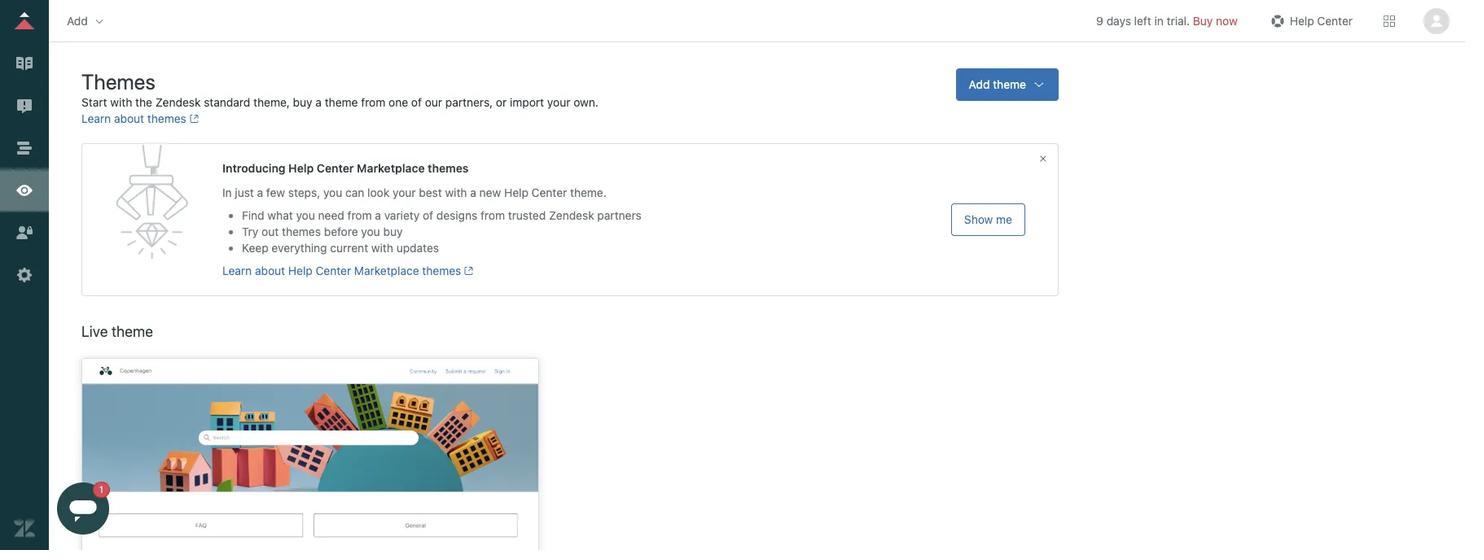 Task type: vqa. For each thing, say whether or not it's contained in the screenshot.
right "1"
no



Task type: describe. For each thing, give the bounding box(es) containing it.
moderate content image
[[14, 95, 35, 116]]

learn about themes
[[81, 112, 186, 125]]

a inside themes start with the zendesk standard theme, buy a theme from one of our partners, or import your own.
[[316, 95, 322, 109]]

designs
[[436, 208, 477, 222]]

out
[[262, 225, 279, 239]]

help up trusted
[[504, 186, 528, 200]]

help center
[[1290, 13, 1353, 27]]

customize design image
[[14, 180, 35, 201]]

themes
[[81, 69, 155, 94]]

now
[[1216, 13, 1238, 27]]

best
[[419, 186, 442, 200]]

2 horizontal spatial you
[[361, 225, 380, 239]]

own.
[[574, 95, 598, 109]]

one
[[389, 95, 408, 109]]

introducing
[[222, 161, 286, 175]]

user permissions image
[[14, 222, 35, 244]]

show me button
[[951, 204, 1025, 236]]

help down everything
[[288, 264, 313, 278]]

everything
[[272, 241, 327, 255]]

help center button
[[1262, 9, 1358, 33]]

in just a few steps, you can look your best with a new help center theme.
[[222, 186, 607, 200]]

import
[[510, 95, 544, 109]]

find what you need from a variety of designs from trusted zendesk partners try out themes before you buy keep everything current with updates
[[242, 208, 642, 255]]

steps,
[[288, 186, 320, 200]]

standard
[[204, 95, 250, 109]]

in
[[222, 186, 232, 200]]

center up can
[[317, 161, 354, 175]]

arrange content image
[[14, 138, 35, 159]]

about for themes
[[114, 112, 144, 125]]

introducing help center marketplace themes
[[222, 161, 469, 175]]

Add theme button
[[956, 68, 1059, 101]]

show
[[964, 213, 993, 226]]

keep
[[242, 241, 268, 255]]

theme,
[[253, 95, 290, 109]]

theme inside themes start with the zendesk standard theme, buy a theme from one of our partners, or import your own.
[[325, 95, 358, 109]]

start
[[81, 95, 107, 109]]

live theme
[[81, 323, 153, 340]]

1 vertical spatial marketplace
[[354, 264, 419, 278]]

zendesk image
[[14, 519, 35, 540]]

help inside button
[[1290, 13, 1314, 27]]

current
[[330, 241, 368, 255]]

updates
[[396, 241, 439, 255]]

live
[[81, 323, 108, 340]]

trusted
[[508, 208, 546, 222]]

find
[[242, 208, 264, 222]]

center inside button
[[1317, 13, 1353, 27]]

a left few
[[257, 186, 263, 200]]

center up trusted
[[532, 186, 567, 200]]

with inside find what you need from a variety of designs from trusted zendesk partners try out themes before you buy keep everything current with updates
[[371, 241, 393, 255]]

learn for learn about help center marketplace themes
[[222, 264, 252, 278]]

the
[[135, 95, 152, 109]]

2 horizontal spatial with
[[445, 186, 467, 200]]

zendesk inside find what you need from a variety of designs from trusted zendesk partners try out themes before you buy keep everything current with updates
[[549, 208, 594, 222]]

theme.
[[570, 186, 607, 200]]

0 vertical spatial marketplace
[[357, 161, 425, 175]]

settings image
[[14, 265, 35, 286]]

0 horizontal spatial your
[[393, 186, 416, 200]]

themes start with the zendesk standard theme, buy a theme from one of our partners, or import your own.
[[81, 69, 598, 109]]

partners
[[597, 208, 642, 222]]

add for add theme
[[969, 77, 990, 91]]

or
[[496, 95, 507, 109]]

help up steps,
[[288, 161, 314, 175]]

in
[[1155, 13, 1164, 27]]



Task type: locate. For each thing, give the bounding box(es) containing it.
trial.
[[1167, 13, 1190, 27]]

0 vertical spatial theme
[[993, 77, 1026, 91]]

1 horizontal spatial add
[[969, 77, 990, 91]]

1 vertical spatial buy
[[383, 225, 403, 239]]

0 horizontal spatial you
[[296, 208, 315, 222]]

themes inside find what you need from a variety of designs from trusted zendesk partners try out themes before you buy keep everything current with updates
[[282, 225, 321, 239]]

1 vertical spatial learn
[[222, 264, 252, 278]]

0 horizontal spatial buy
[[293, 95, 312, 109]]

manage articles image
[[14, 53, 35, 74]]

about for help
[[255, 264, 285, 278]]

0 horizontal spatial add
[[67, 13, 88, 27]]

1 horizontal spatial your
[[547, 95, 570, 109]]

add theme
[[969, 77, 1026, 91]]

marketplace down the updates
[[354, 264, 419, 278]]

1 vertical spatial your
[[393, 186, 416, 200]]

0 vertical spatial your
[[547, 95, 570, 109]]

your
[[547, 95, 570, 109], [393, 186, 416, 200]]

1 horizontal spatial of
[[423, 208, 433, 222]]

center down 'current'
[[316, 264, 351, 278]]

a down 'look'
[[375, 208, 381, 222]]

learn for learn about themes
[[81, 112, 111, 125]]

1 horizontal spatial buy
[[383, 225, 403, 239]]

about down the the
[[114, 112, 144, 125]]

a right theme,
[[316, 95, 322, 109]]

0 horizontal spatial with
[[110, 95, 132, 109]]

add
[[67, 13, 88, 27], [969, 77, 990, 91]]

0 vertical spatial zendesk
[[155, 95, 201, 109]]

learn
[[81, 112, 111, 125], [222, 264, 252, 278]]

themes down the updates
[[422, 264, 461, 278]]

1 vertical spatial zendesk
[[549, 208, 594, 222]]

center
[[1317, 13, 1353, 27], [317, 161, 354, 175], [532, 186, 567, 200], [316, 264, 351, 278]]

0 vertical spatial you
[[323, 186, 342, 200]]

theme
[[993, 77, 1026, 91], [325, 95, 358, 109], [112, 323, 153, 340]]

left
[[1134, 13, 1151, 27]]

before
[[324, 225, 358, 239]]

me
[[996, 213, 1012, 226]]

marketplace
[[357, 161, 425, 175], [354, 264, 419, 278]]

0 horizontal spatial theme
[[112, 323, 153, 340]]

zendesk products image
[[1384, 15, 1395, 26]]

from down can
[[347, 208, 372, 222]]

themes down the the
[[147, 112, 186, 125]]

days
[[1107, 13, 1131, 27]]

buy
[[1193, 13, 1213, 27]]

buy inside themes start with the zendesk standard theme, buy a theme from one of our partners, or import your own.
[[293, 95, 312, 109]]

with inside themes start with the zendesk standard theme, buy a theme from one of our partners, or import your own.
[[110, 95, 132, 109]]

few
[[266, 186, 285, 200]]

1 horizontal spatial you
[[323, 186, 342, 200]]

0 vertical spatial with
[[110, 95, 132, 109]]

theme inside button
[[993, 77, 1026, 91]]

learn down keep
[[222, 264, 252, 278]]

need
[[318, 208, 344, 222]]

from inside themes start with the zendesk standard theme, buy a theme from one of our partners, or import your own.
[[361, 95, 386, 109]]

9 days left in trial. buy now
[[1096, 13, 1238, 27]]

your left own.
[[547, 95, 570, 109]]

1 vertical spatial you
[[296, 208, 315, 222]]

themes up the best
[[428, 161, 469, 175]]

themes up everything
[[282, 225, 321, 239]]

of down the best
[[423, 208, 433, 222]]

help
[[1290, 13, 1314, 27], [288, 161, 314, 175], [504, 186, 528, 200], [288, 264, 313, 278]]

center left zendesk products image
[[1317, 13, 1353, 27]]

9
[[1096, 13, 1104, 27]]

0 vertical spatial of
[[411, 95, 422, 109]]

1 vertical spatial about
[[255, 264, 285, 278]]

from left one
[[361, 95, 386, 109]]

new
[[479, 186, 501, 200]]

zendesk inside themes start with the zendesk standard theme, buy a theme from one of our partners, or import your own.
[[155, 95, 201, 109]]

1 horizontal spatial about
[[255, 264, 285, 278]]

0 horizontal spatial learn
[[81, 112, 111, 125]]

learn about help center marketplace themes link
[[222, 264, 474, 278]]

help right now
[[1290, 13, 1314, 27]]

what
[[267, 208, 293, 222]]

2 horizontal spatial theme
[[993, 77, 1026, 91]]

Add button
[[62, 9, 111, 33]]

buy
[[293, 95, 312, 109], [383, 225, 403, 239]]

you up 'current'
[[361, 225, 380, 239]]

of left our
[[411, 95, 422, 109]]

2 vertical spatial with
[[371, 241, 393, 255]]

our
[[425, 95, 442, 109]]

a inside find what you need from a variety of designs from trusted zendesk partners try out themes before you buy keep everything current with updates
[[375, 208, 381, 222]]

theme for add theme
[[993, 77, 1026, 91]]

learn about themes link
[[81, 112, 199, 125]]

look
[[367, 186, 390, 200]]

about down keep
[[255, 264, 285, 278]]

1 vertical spatial theme
[[325, 95, 358, 109]]

1 vertical spatial add
[[969, 77, 990, 91]]

zendesk down theme.
[[549, 208, 594, 222]]

1 horizontal spatial learn
[[222, 264, 252, 278]]

2 vertical spatial you
[[361, 225, 380, 239]]

None button
[[1421, 8, 1452, 34]]

1 vertical spatial of
[[423, 208, 433, 222]]

buy inside find what you need from a variety of designs from trusted zendesk partners try out themes before you buy keep everything current with updates
[[383, 225, 403, 239]]

zendesk
[[155, 95, 201, 109], [549, 208, 594, 222]]

1 horizontal spatial theme
[[325, 95, 358, 109]]

a left new
[[470, 186, 476, 200]]

theme for live theme
[[112, 323, 153, 340]]

you
[[323, 186, 342, 200], [296, 208, 315, 222], [361, 225, 380, 239]]

try
[[242, 225, 259, 239]]

1 horizontal spatial zendesk
[[549, 208, 594, 222]]

2 vertical spatial theme
[[112, 323, 153, 340]]

of inside find what you need from a variety of designs from trusted zendesk partners try out themes before you buy keep everything current with updates
[[423, 208, 433, 222]]

buy down variety
[[383, 225, 403, 239]]

about
[[114, 112, 144, 125], [255, 264, 285, 278]]

you down steps,
[[296, 208, 315, 222]]

from
[[361, 95, 386, 109], [347, 208, 372, 222], [481, 208, 505, 222]]

with
[[110, 95, 132, 109], [445, 186, 467, 200], [371, 241, 393, 255]]

0 vertical spatial add
[[67, 13, 88, 27]]

0 horizontal spatial of
[[411, 95, 422, 109]]

you left can
[[323, 186, 342, 200]]

0 vertical spatial about
[[114, 112, 144, 125]]

1 vertical spatial with
[[445, 186, 467, 200]]

of inside themes start with the zendesk standard theme, buy a theme from one of our partners, or import your own.
[[411, 95, 422, 109]]

of
[[411, 95, 422, 109], [423, 208, 433, 222]]

variety
[[384, 208, 420, 222]]

can
[[345, 186, 364, 200]]

1 horizontal spatial with
[[371, 241, 393, 255]]

0 horizontal spatial zendesk
[[155, 95, 201, 109]]

with up learn about themes
[[110, 95, 132, 109]]

your up variety
[[393, 186, 416, 200]]

themes
[[147, 112, 186, 125], [428, 161, 469, 175], [282, 225, 321, 239], [422, 264, 461, 278]]

zendesk right the the
[[155, 95, 201, 109]]

show me
[[964, 213, 1012, 226]]

your inside themes start with the zendesk standard theme, buy a theme from one of our partners, or import your own.
[[547, 95, 570, 109]]

with up designs
[[445, 186, 467, 200]]

just
[[235, 186, 254, 200]]

add for add
[[67, 13, 88, 27]]

0 horizontal spatial about
[[114, 112, 144, 125]]

partners,
[[445, 95, 493, 109]]

0 vertical spatial buy
[[293, 95, 312, 109]]

learn down start
[[81, 112, 111, 125]]

buy right theme,
[[293, 95, 312, 109]]

marketplace up 'look'
[[357, 161, 425, 175]]

from down new
[[481, 208, 505, 222]]

0 vertical spatial learn
[[81, 112, 111, 125]]

learn about help center marketplace themes
[[222, 264, 461, 278]]

a
[[316, 95, 322, 109], [257, 186, 263, 200], [470, 186, 476, 200], [375, 208, 381, 222]]

with right 'current'
[[371, 241, 393, 255]]



